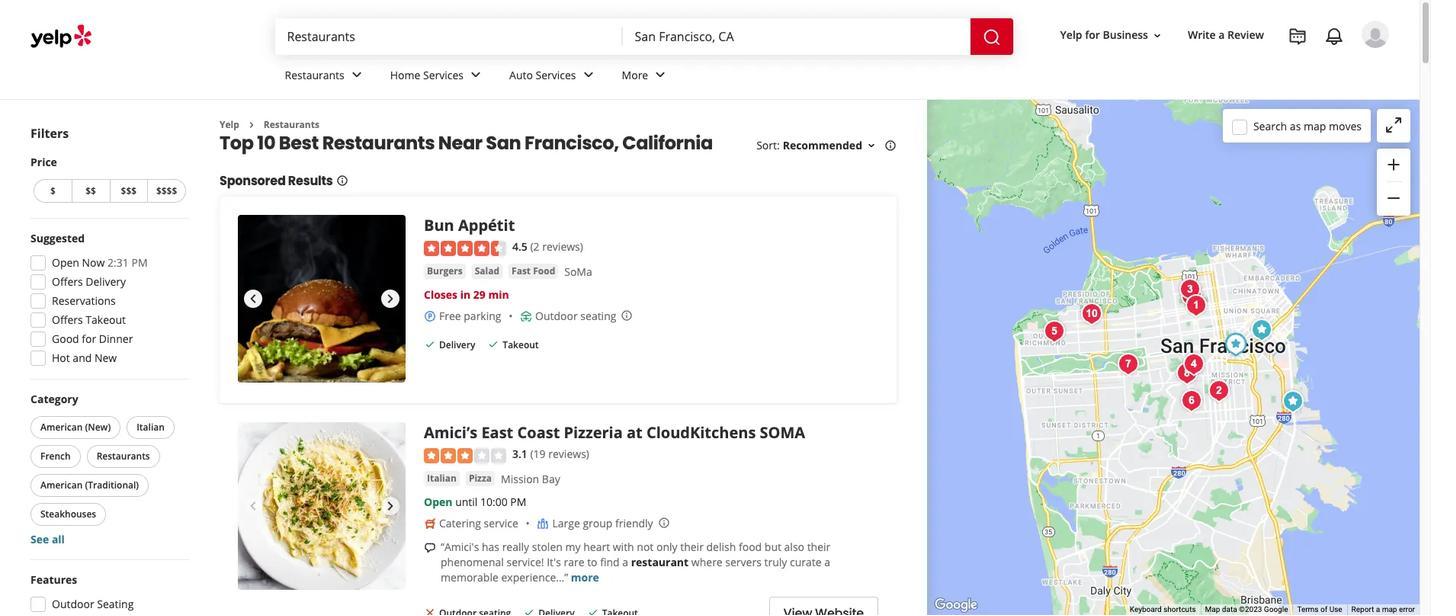 Task type: vqa. For each thing, say whether or not it's contained in the screenshot.
address, neighborhood, city, state or zip field
no



Task type: describe. For each thing, give the bounding box(es) containing it.
where
[[692, 555, 723, 570]]

pasta panino image
[[1172, 358, 1203, 389]]

terms of use
[[1298, 606, 1343, 614]]

0 horizontal spatial delivery
[[86, 275, 126, 289]]

seating
[[581, 309, 617, 323]]

next image
[[381, 290, 400, 308]]

1 horizontal spatial takeout
[[503, 338, 539, 351]]

a inside "amici's has really stolen my heart with not only their delish food but also their phenomenal service! it's rare to find a
[[623, 555, 628, 570]]

0 vertical spatial restaurants link
[[273, 55, 378, 99]]

16 catering v2 image
[[424, 518, 436, 530]]

italian for bottommost italian button
[[427, 472, 457, 485]]

parking
[[464, 309, 501, 323]]

$ button
[[34, 179, 71, 203]]

only
[[657, 540, 678, 554]]

home services link
[[378, 55, 497, 99]]

all
[[52, 532, 65, 547]]

francisco,
[[525, 131, 619, 156]]

terms of use link
[[1298, 606, 1343, 614]]

large group friendly
[[552, 516, 653, 531]]

reservations
[[52, 294, 116, 308]]

2 their from the left
[[807, 540, 831, 554]]

previous image
[[244, 290, 262, 308]]

Find text field
[[287, 28, 610, 45]]

pm for sponsored results
[[510, 495, 527, 509]]

business categories element
[[273, 55, 1390, 99]]

phenomenal
[[441, 555, 504, 570]]

marufuku ramen image
[[1181, 291, 1212, 321]]

$$$
[[121, 185, 137, 198]]

top
[[220, 131, 254, 156]]

offers for offers takeout
[[52, 313, 83, 327]]

$
[[50, 185, 56, 198]]

restaurants right 16 chevron right v2 icon
[[264, 118, 319, 131]]

home
[[390, 68, 421, 82]]

16 chevron right v2 image
[[245, 119, 258, 131]]

salad button
[[472, 264, 503, 279]]

soma
[[565, 264, 592, 279]]

16 close v2 image
[[424, 607, 436, 615]]

good
[[52, 332, 79, 346]]

bottega image
[[1204, 376, 1235, 406]]

italian link
[[424, 471, 460, 486]]

american for american (traditional)
[[40, 479, 83, 492]]

4.5
[[512, 240, 528, 254]]

big bites image
[[1278, 387, 1309, 417]]

yelp for yelp for business
[[1061, 28, 1083, 42]]

outdoor seating
[[52, 597, 134, 612]]

outdoor for outdoor seating
[[535, 309, 578, 323]]

(19
[[530, 447, 546, 462]]

expand map image
[[1385, 116, 1403, 134]]

10:00
[[480, 495, 508, 509]]

search as map moves
[[1254, 119, 1362, 133]]

service!
[[507, 555, 544, 570]]

at
[[627, 423, 643, 443]]

bun
[[424, 215, 454, 236]]

for for business
[[1085, 28, 1100, 42]]

in
[[460, 287, 471, 302]]

zoom in image
[[1385, 155, 1403, 174]]

16 parking v2 image
[[424, 310, 436, 322]]

bun appétit image
[[1221, 329, 1251, 360]]

4.5 (2 reviews)
[[512, 240, 583, 254]]

find
[[600, 555, 620, 570]]

burgers
[[427, 264, 463, 277]]

bun appétit
[[424, 215, 515, 236]]

none field near
[[635, 28, 958, 45]]

lokma image
[[1077, 299, 1107, 329]]

google
[[1264, 606, 1288, 614]]

not
[[637, 540, 654, 554]]

1 vertical spatial 16 checkmark v2 image
[[523, 607, 536, 615]]

where servers truly curate a memorable experience…"
[[441, 555, 830, 585]]

2:31
[[108, 255, 129, 270]]

1 vertical spatial delivery
[[439, 338, 475, 351]]

1 vertical spatial restaurants link
[[264, 118, 319, 131]]

curate
[[790, 555, 822, 570]]

restaurant
[[631, 555, 689, 570]]

and
[[73, 351, 92, 365]]

data
[[1222, 606, 1237, 614]]

more
[[622, 68, 648, 82]]

amici's
[[424, 423, 478, 443]]

open for sponsored results
[[424, 495, 453, 509]]

auto services link
[[497, 55, 610, 99]]

really
[[502, 540, 529, 554]]

$$$$
[[156, 185, 177, 198]]

16 chevron down v2 image for yelp for business
[[1152, 29, 1164, 42]]

16 speech v2 image
[[424, 542, 436, 554]]

free
[[439, 309, 461, 323]]

©2023
[[1239, 606, 1262, 614]]

steakhouses
[[40, 508, 96, 521]]

map for error
[[1382, 606, 1398, 614]]

california
[[623, 131, 713, 156]]

16 large group friendly v2 image
[[537, 518, 549, 530]]

offers for offers delivery
[[52, 275, 83, 289]]

food
[[739, 540, 762, 554]]

report a map error link
[[1352, 606, 1415, 614]]

group
[[583, 516, 613, 531]]

american (traditional)
[[40, 479, 139, 492]]

outdoor seating
[[535, 309, 617, 323]]

cloudkitchens
[[647, 423, 756, 443]]

group containing category
[[27, 392, 189, 548]]

10
[[257, 131, 275, 156]]

open now 2:31 pm
[[52, 255, 148, 270]]

of
[[1321, 606, 1328, 614]]

pm for filters
[[132, 255, 148, 270]]

Near text field
[[635, 28, 958, 45]]

1 vertical spatial italian button
[[424, 471, 460, 486]]

report a map error
[[1352, 606, 1415, 614]]

(2
[[530, 240, 540, 254]]

stolen
[[532, 540, 563, 554]]

amici's east coast pizzeria at cloudkitchens soma image
[[1247, 315, 1277, 345]]

home services
[[390, 68, 464, 82]]

map
[[1205, 606, 1220, 614]]

a inside where servers truly curate a memorable experience…"
[[825, 555, 830, 570]]

group containing features
[[26, 573, 189, 615]]

business
[[1103, 28, 1148, 42]]

the snug image
[[1175, 275, 1206, 305]]

auto
[[509, 68, 533, 82]]

pizza
[[469, 472, 492, 485]]

closes
[[424, 287, 458, 302]]

see all
[[31, 532, 65, 547]]

4.5 star rating image
[[424, 241, 506, 256]]

american (traditional) button
[[31, 474, 149, 497]]

shortcuts
[[1164, 606, 1196, 614]]

my
[[565, 540, 581, 554]]

truly
[[765, 555, 787, 570]]



Task type: locate. For each thing, give the bounding box(es) containing it.
italian up restaurants button
[[137, 421, 165, 434]]

1 horizontal spatial outdoor
[[535, 309, 578, 323]]

yelp for business button
[[1054, 22, 1170, 49]]

yelp left 16 chevron right v2 icon
[[220, 118, 239, 131]]

map region
[[806, 0, 1431, 615]]

0 horizontal spatial yelp
[[220, 118, 239, 131]]

burgers link
[[424, 264, 466, 279]]

16 checkmark v2 image down 16 parking v2 icon
[[424, 338, 436, 351]]

yelp inside button
[[1061, 28, 1083, 42]]

1 vertical spatial outdoor
[[52, 597, 94, 612]]

pizzeria
[[564, 423, 623, 443]]

best
[[279, 131, 319, 156]]

price group
[[31, 155, 189, 206]]

pm
[[132, 255, 148, 270], [510, 495, 527, 509]]

none field up home services link at top
[[287, 28, 610, 45]]

bun appétit image
[[238, 215, 406, 383]]

0 horizontal spatial none field
[[287, 28, 610, 45]]

near
[[438, 131, 482, 156]]

1 american from the top
[[40, 421, 83, 434]]

0 vertical spatial 16 chevron down v2 image
[[1152, 29, 1164, 42]]

None field
[[287, 28, 610, 45], [635, 28, 958, 45]]

24 chevron down v2 image left the auto on the left of page
[[467, 66, 485, 84]]

see all button
[[31, 532, 65, 547]]

for left business
[[1085, 28, 1100, 42]]

24 chevron down v2 image right more
[[651, 66, 670, 84]]

0 vertical spatial slideshow element
[[238, 215, 406, 383]]

2 24 chevron down v2 image from the left
[[579, 66, 598, 84]]

american inside button
[[40, 421, 83, 434]]

restaurants button
[[87, 445, 160, 468]]

yelp for yelp "link"
[[220, 118, 239, 131]]

mission
[[501, 472, 539, 486]]

0 horizontal spatial services
[[423, 68, 464, 82]]

yelp link
[[220, 118, 239, 131]]

1 none field from the left
[[287, 28, 610, 45]]

heart
[[584, 540, 610, 554]]

24 chevron down v2 image inside home services link
[[467, 66, 485, 84]]

1 horizontal spatial map
[[1382, 606, 1398, 614]]

burgers button
[[424, 264, 466, 279]]

offers up "reservations"
[[52, 275, 83, 289]]

delivery down the free
[[439, 338, 475, 351]]

delish
[[707, 540, 736, 554]]

oodle yunnan rice noodle image
[[1039, 316, 1070, 347]]

italian inside 'group'
[[137, 421, 165, 434]]

google image
[[931, 596, 982, 615]]

2 american from the top
[[40, 479, 83, 492]]

16 chevron down v2 image right business
[[1152, 29, 1164, 42]]

closes in 29 min
[[424, 287, 509, 302]]

0 vertical spatial 16 checkmark v2 image
[[424, 338, 436, 351]]

0 horizontal spatial 16 chevron down v2 image
[[866, 140, 878, 152]]

0 horizontal spatial outdoor
[[52, 597, 94, 612]]

takeout down 16 outdoor seating v2 icon
[[503, 338, 539, 351]]

1 horizontal spatial 24 chevron down v2 image
[[651, 66, 670, 84]]

search
[[1254, 119, 1287, 133]]

french
[[40, 450, 71, 463]]

0 horizontal spatial open
[[52, 255, 79, 270]]

restaurants inside button
[[97, 450, 150, 463]]

open inside 'group'
[[52, 255, 79, 270]]

italian button up restaurants button
[[127, 416, 175, 439]]

1 slideshow element from the top
[[238, 215, 406, 383]]

1 vertical spatial 16 checkmark v2 image
[[587, 607, 599, 615]]

1 vertical spatial reviews)
[[549, 447, 589, 462]]

a right report
[[1376, 606, 1381, 614]]

1 horizontal spatial their
[[807, 540, 831, 554]]

memento sf image
[[1177, 386, 1207, 416]]

16 chevron down v2 image for recommended
[[866, 140, 878, 152]]

a right write
[[1219, 28, 1225, 42]]

1 their from the left
[[680, 540, 704, 554]]

16 chevron down v2 image inside 'recommended' dropdown button
[[866, 140, 878, 152]]

1 horizontal spatial delivery
[[439, 338, 475, 351]]

16 checkmark v2 image down the parking
[[488, 338, 500, 351]]

keyboard
[[1130, 606, 1162, 614]]

24 chevron down v2 image right auto services
[[579, 66, 598, 84]]

memorable
[[441, 570, 499, 585]]

previous image
[[244, 498, 262, 516]]

$$
[[86, 185, 96, 198]]

reviews) up bay
[[549, 447, 589, 462]]

free parking
[[439, 309, 501, 323]]

outdoor for outdoor seating
[[52, 597, 94, 612]]

1 vertical spatial for
[[82, 332, 96, 346]]

write
[[1188, 28, 1216, 42]]

services right home
[[423, 68, 464, 82]]

moves
[[1329, 119, 1362, 133]]

sponsored
[[220, 173, 286, 190]]

0 horizontal spatial their
[[680, 540, 704, 554]]

None search field
[[275, 18, 1016, 55]]

restaurants link
[[273, 55, 378, 99], [264, 118, 319, 131]]

services for auto services
[[536, 68, 576, 82]]

delivery down open now 2:31 pm at the top left
[[86, 275, 126, 289]]

little shucker image
[[1177, 281, 1207, 312]]

group
[[1377, 149, 1411, 216], [26, 231, 189, 371], [27, 392, 189, 548], [26, 573, 189, 615]]

1 vertical spatial open
[[424, 495, 453, 509]]

16 outdoor seating v2 image
[[520, 310, 532, 322]]

1 horizontal spatial none field
[[635, 28, 958, 45]]

0 horizontal spatial 16 checkmark v2 image
[[488, 338, 500, 351]]

1 vertical spatial american
[[40, 479, 83, 492]]

16 info v2 image right 'recommended' dropdown button
[[885, 140, 897, 152]]

3.1 (19 reviews)
[[512, 447, 589, 462]]

american (new)
[[40, 421, 111, 434]]

0 vertical spatial outdoor
[[535, 309, 578, 323]]

american down category
[[40, 421, 83, 434]]

italian button
[[127, 416, 175, 439], [424, 471, 460, 486]]

1 vertical spatial yelp
[[220, 118, 239, 131]]

2 services from the left
[[536, 68, 576, 82]]

takeout
[[86, 313, 126, 327], [503, 338, 539, 351]]

offers
[[52, 275, 83, 289], [52, 313, 83, 327]]

0 vertical spatial italian button
[[127, 416, 175, 439]]

east
[[482, 423, 513, 443]]

starbelly image
[[1179, 349, 1210, 380]]

1 horizontal spatial italian
[[427, 472, 457, 485]]

16 checkmark v2 image down the more
[[587, 607, 599, 615]]

1 horizontal spatial 16 chevron down v2 image
[[1152, 29, 1164, 42]]

1 vertical spatial 16 info v2 image
[[336, 175, 348, 187]]

$$$ button
[[109, 179, 147, 203]]

search image
[[983, 28, 1001, 46]]

0 vertical spatial map
[[1304, 119, 1326, 133]]

24 chevron down v2 image for auto services
[[579, 66, 598, 84]]

none field up business categories element
[[635, 28, 958, 45]]

pm right 2:31
[[132, 255, 148, 270]]

0 vertical spatial open
[[52, 255, 79, 270]]

1 horizontal spatial open
[[424, 495, 453, 509]]

servers
[[726, 555, 762, 570]]

to
[[587, 555, 598, 570]]

slideshow element for amici's
[[238, 423, 406, 591]]

0 vertical spatial takeout
[[86, 313, 126, 327]]

1 services from the left
[[423, 68, 464, 82]]

3.1 star rating image
[[424, 448, 506, 464]]

next image
[[381, 498, 400, 516]]

16 chevron down v2 image inside yelp for business button
[[1152, 29, 1164, 42]]

group containing suggested
[[26, 231, 189, 371]]

reviews) for appétit
[[542, 240, 583, 254]]

pizza link
[[466, 471, 495, 486]]

1 horizontal spatial yelp
[[1061, 28, 1083, 42]]

offers takeout
[[52, 313, 126, 327]]

0 horizontal spatial italian button
[[127, 416, 175, 439]]

2 offers from the top
[[52, 313, 83, 327]]

services inside auto services link
[[536, 68, 576, 82]]

(traditional)
[[85, 479, 139, 492]]

0 vertical spatial 16 info v2 image
[[885, 140, 897, 152]]

write a review link
[[1182, 22, 1271, 49]]

slideshow element for bun
[[238, 215, 406, 383]]

services right the auto on the left of page
[[536, 68, 576, 82]]

0 horizontal spatial for
[[82, 332, 96, 346]]

italian for the top italian button
[[137, 421, 165, 434]]

16 info v2 image
[[885, 140, 897, 152], [336, 175, 348, 187]]

1 24 chevron down v2 image from the left
[[467, 66, 485, 84]]

outdoor down features
[[52, 597, 94, 612]]

yelp left business
[[1061, 28, 1083, 42]]

map data ©2023 google
[[1205, 606, 1288, 614]]

16 checkmark v2 image
[[488, 338, 500, 351], [587, 607, 599, 615]]

italian button down 3.1 star rating image
[[424, 471, 460, 486]]

24 chevron down v2 image for restaurants
[[348, 66, 366, 84]]

reviews) for east
[[549, 447, 589, 462]]

0 horizontal spatial 16 info v2 image
[[336, 175, 348, 187]]

projects image
[[1289, 27, 1307, 46]]

open up 16 catering v2 image
[[424, 495, 453, 509]]

restaurants link up best at top left
[[273, 55, 378, 99]]

a
[[1219, 28, 1225, 42], [623, 555, 628, 570], [825, 555, 830, 570], [1376, 606, 1381, 614]]

services inside home services link
[[423, 68, 464, 82]]

none field the find
[[287, 28, 610, 45]]

1 horizontal spatial for
[[1085, 28, 1100, 42]]

american
[[40, 421, 83, 434], [40, 479, 83, 492]]

map left error
[[1382, 606, 1398, 614]]

sort:
[[757, 138, 780, 153]]

fast food link
[[509, 264, 558, 279]]

0 vertical spatial delivery
[[86, 275, 126, 289]]

good for dinner
[[52, 332, 133, 346]]

2 none field from the left
[[635, 28, 958, 45]]

1 24 chevron down v2 image from the left
[[348, 66, 366, 84]]

san
[[486, 131, 521, 156]]

zoom out image
[[1385, 189, 1403, 208]]

bay
[[542, 472, 560, 486]]

services
[[423, 68, 464, 82], [536, 68, 576, 82]]

restaurants up (traditional)
[[97, 450, 150, 463]]

price
[[31, 155, 57, 169]]

offers delivery
[[52, 275, 126, 289]]

suggested
[[31, 231, 85, 246]]

italian
[[137, 421, 165, 434], [427, 472, 457, 485]]

0 vertical spatial 16 checkmark v2 image
[[488, 338, 500, 351]]

offers up good
[[52, 313, 83, 327]]

1 vertical spatial offers
[[52, 313, 83, 327]]

notifications image
[[1325, 27, 1344, 46]]

with
[[613, 540, 634, 554]]

restaurants link right 16 chevron right v2 icon
[[264, 118, 319, 131]]

italian down 3.1 star rating image
[[427, 472, 457, 485]]

0 vertical spatial reviews)
[[542, 240, 583, 254]]

outdoor right 16 outdoor seating v2 icon
[[535, 309, 578, 323]]

1 horizontal spatial italian button
[[424, 471, 460, 486]]

a down 'with'
[[623, 555, 628, 570]]

0 vertical spatial american
[[40, 421, 83, 434]]

1 vertical spatial pm
[[510, 495, 527, 509]]

16 checkmark v2 image
[[424, 338, 436, 351], [523, 607, 536, 615]]

24 chevron down v2 image
[[467, 66, 485, 84], [651, 66, 670, 84]]

mission bay
[[501, 472, 560, 486]]

0 vertical spatial yelp
[[1061, 28, 1083, 42]]

24 chevron down v2 image
[[348, 66, 366, 84], [579, 66, 598, 84]]

0 vertical spatial for
[[1085, 28, 1100, 42]]

24 chevron down v2 image inside auto services link
[[579, 66, 598, 84]]

1 horizontal spatial 16 checkmark v2 image
[[587, 607, 599, 615]]

also
[[784, 540, 805, 554]]

brad k. image
[[1362, 21, 1390, 48]]

restaurants up best at top left
[[285, 68, 345, 82]]

features
[[31, 573, 77, 587]]

1 vertical spatial italian
[[427, 472, 457, 485]]

0 horizontal spatial 16 checkmark v2 image
[[424, 338, 436, 351]]

map for moves
[[1304, 119, 1326, 133]]

$$ button
[[71, 179, 109, 203]]

0 horizontal spatial 24 chevron down v2 image
[[467, 66, 485, 84]]

restaurants inside business categories element
[[285, 68, 345, 82]]

min
[[488, 287, 509, 302]]

"amici's has really stolen my heart with not only their delish food but also their phenomenal service! it's rare to find a
[[441, 540, 831, 570]]

1 vertical spatial takeout
[[503, 338, 539, 351]]

slideshow element
[[238, 215, 406, 383], [238, 423, 406, 591]]

has
[[482, 540, 500, 554]]

takeout up 'dinner'
[[86, 313, 126, 327]]

amici's east coast pizzeria at cloudkitchens soma image
[[238, 423, 406, 591]]

1 vertical spatial map
[[1382, 606, 1398, 614]]

29
[[473, 287, 486, 302]]

new
[[95, 351, 117, 365]]

map right the as
[[1304, 119, 1326, 133]]

0 horizontal spatial takeout
[[86, 313, 126, 327]]

coast
[[517, 423, 560, 443]]

terms
[[1298, 606, 1319, 614]]

now
[[82, 255, 105, 270]]

salad link
[[472, 264, 503, 279]]

top 10 best restaurants near san francisco, california
[[220, 131, 713, 156]]

24 chevron down v2 image left home
[[348, 66, 366, 84]]

24 chevron down v2 image inside more link
[[651, 66, 670, 84]]

open for filters
[[52, 255, 79, 270]]

their up where
[[680, 540, 704, 554]]

1 horizontal spatial pm
[[510, 495, 527, 509]]

24 chevron down v2 image for more
[[651, 66, 670, 84]]

16 checkmark v2 image down experience…"
[[523, 607, 536, 615]]

0 horizontal spatial pm
[[132, 255, 148, 270]]

1 horizontal spatial 24 chevron down v2 image
[[579, 66, 598, 84]]

for down offers takeout
[[82, 332, 96, 346]]

american for american (new)
[[40, 421, 83, 434]]

a right curate
[[825, 555, 830, 570]]

recommended
[[783, 138, 863, 153]]

amici's east coast pizzeria at cloudkitchens soma
[[424, 423, 805, 443]]

24 chevron down v2 image for home services
[[467, 66, 485, 84]]

steakhouses button
[[31, 503, 106, 526]]

1 horizontal spatial 16 checkmark v2 image
[[523, 607, 536, 615]]

for inside button
[[1085, 28, 1100, 42]]

0 vertical spatial pm
[[132, 255, 148, 270]]

1 vertical spatial 16 chevron down v2 image
[[866, 140, 878, 152]]

1 horizontal spatial services
[[536, 68, 576, 82]]

amici's east coast pizzeria at cloudkitchens soma link
[[424, 423, 805, 443]]

0 horizontal spatial italian
[[137, 421, 165, 434]]

16 info v2 image right results
[[336, 175, 348, 187]]

info icon image
[[621, 310, 633, 322], [621, 310, 633, 322], [658, 517, 670, 529], [658, 517, 670, 529]]

0 vertical spatial offers
[[52, 275, 83, 289]]

services for home services
[[423, 68, 464, 82]]

for for dinner
[[82, 332, 96, 346]]

0 horizontal spatial 24 chevron down v2 image
[[348, 66, 366, 84]]

1 offers from the top
[[52, 275, 83, 289]]

their up curate
[[807, 540, 831, 554]]

2 slideshow element from the top
[[238, 423, 406, 591]]

0 vertical spatial italian
[[137, 421, 165, 434]]

16 chevron down v2 image right recommended
[[866, 140, 878, 152]]

american inside button
[[40, 479, 83, 492]]

pm down mission on the left bottom of page
[[510, 495, 527, 509]]

reviews) right (2
[[542, 240, 583, 254]]

it's
[[547, 555, 561, 570]]

savor image
[[1113, 349, 1144, 380]]

food
[[533, 264, 555, 277]]

1 vertical spatial slideshow element
[[238, 423, 406, 591]]

restaurants down home
[[322, 131, 435, 156]]

16 chevron down v2 image
[[1152, 29, 1164, 42], [866, 140, 878, 152]]

0 horizontal spatial map
[[1304, 119, 1326, 133]]

more
[[571, 570, 599, 585]]

user actions element
[[1048, 19, 1411, 113]]

american down french button
[[40, 479, 83, 492]]

keyboard shortcuts button
[[1130, 605, 1196, 615]]

open down 'suggested'
[[52, 255, 79, 270]]

2 24 chevron down v2 image from the left
[[651, 66, 670, 84]]

fast food button
[[509, 264, 558, 279]]

1 horizontal spatial 16 info v2 image
[[885, 140, 897, 152]]

more link
[[571, 570, 599, 585]]



